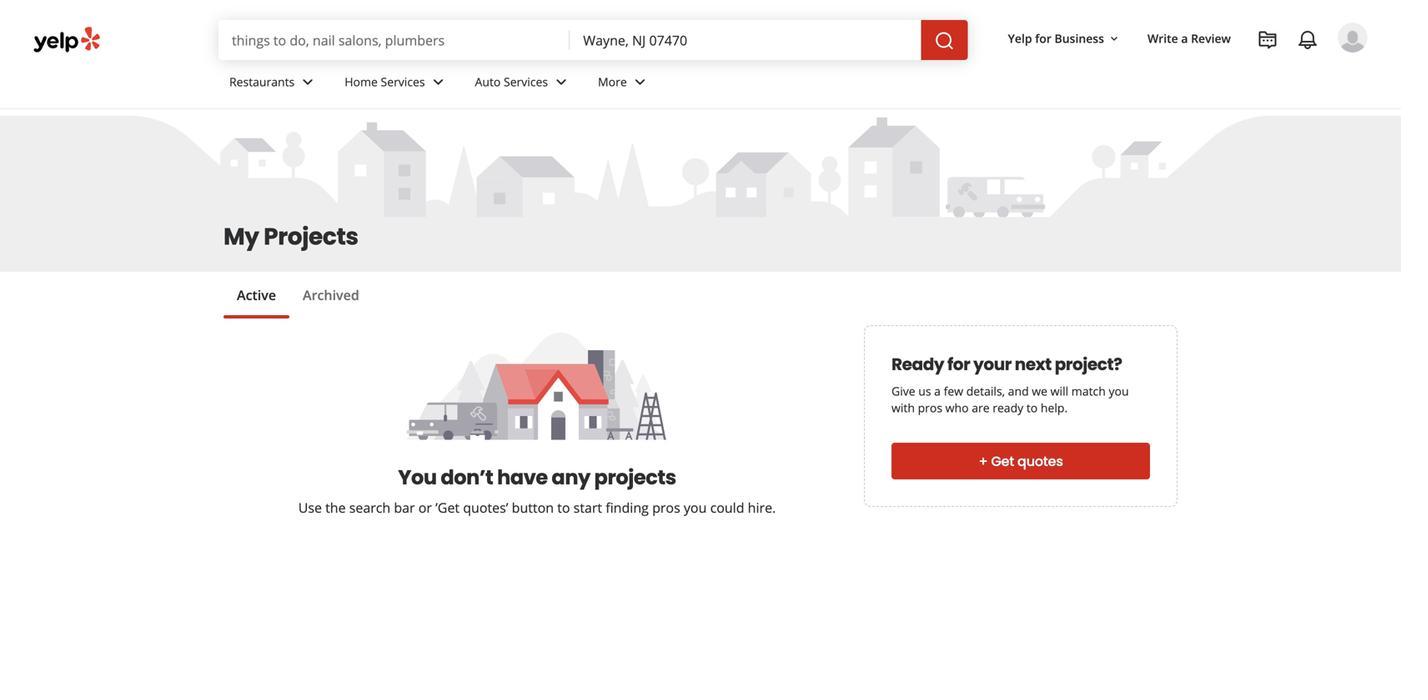 Task type: describe. For each thing, give the bounding box(es) containing it.
auto
[[475, 74, 501, 90]]

to inside ready for your next project? give us a few details, and we will match you with pros who are ready to help.
[[1027, 400, 1038, 416]]

auto services
[[475, 74, 548, 90]]

quotes'
[[463, 499, 508, 517]]

business categories element
[[216, 60, 1368, 108]]

address, neighborhood, city, state or zip text field
[[570, 20, 921, 60]]

help.
[[1041, 400, 1068, 416]]

next
[[1015, 353, 1052, 376]]

you
[[398, 464, 437, 492]]

bar
[[394, 499, 415, 517]]

+ get quotes button
[[892, 443, 1150, 480]]

review
[[1191, 30, 1231, 46]]

you inside ready for your next project? give us a few details, and we will match you with pros who are ready to help.
[[1109, 383, 1129, 399]]

auto services link
[[462, 60, 585, 108]]

us
[[918, 383, 931, 399]]

home services
[[345, 74, 425, 90]]

pros for give us a few details, and we will match you with pros who are ready to help.
[[918, 400, 943, 416]]

services for auto services
[[504, 74, 548, 90]]

you don't have any projects use the search bar or 'get quotes' button to start finding pros you could hire.
[[298, 464, 776, 517]]

project?
[[1055, 353, 1122, 376]]

any
[[552, 464, 590, 492]]

home services link
[[331, 60, 462, 108]]

active
[[237, 286, 276, 304]]

24 chevron down v2 image for more
[[630, 72, 650, 92]]

write
[[1148, 30, 1178, 46]]

your
[[973, 353, 1012, 376]]

ready
[[892, 353, 944, 376]]

for for ready
[[947, 353, 970, 376]]

details,
[[966, 383, 1005, 399]]

we
[[1032, 383, 1048, 399]]

archived
[[303, 286, 359, 304]]

gary o. image
[[1338, 23, 1368, 53]]

hire.
[[748, 499, 776, 517]]

to inside the you don't have any projects use the search bar or 'get quotes' button to start finding pros you could hire.
[[557, 499, 570, 517]]

business
[[1055, 30, 1104, 46]]

24 chevron down v2 image for restaurants
[[298, 72, 318, 92]]

ready
[[993, 400, 1024, 416]]

get
[[991, 452, 1014, 471]]

my
[[224, 220, 259, 253]]

have
[[497, 464, 548, 492]]

with
[[892, 400, 915, 416]]

yelp for business
[[1008, 30, 1104, 46]]

projects
[[264, 220, 358, 253]]

more link
[[585, 60, 664, 108]]

user actions element
[[995, 21, 1391, 123]]

24 chevron down v2 image for auto services
[[551, 72, 571, 92]]

few
[[944, 383, 963, 399]]

more
[[598, 74, 627, 90]]

match
[[1072, 383, 1106, 399]]

pros for you don't have any projects
[[652, 499, 680, 517]]

ready for your next project? give us a few details, and we will match you with pros who are ready to help.
[[892, 353, 1129, 416]]

a inside "element"
[[1181, 30, 1188, 46]]

give
[[892, 383, 915, 399]]

things to do, nail salons, plumbers text field
[[219, 20, 570, 60]]

+ get quotes
[[979, 452, 1063, 471]]

yelp for business button
[[1001, 23, 1128, 53]]

don't
[[441, 464, 493, 492]]



Task type: locate. For each thing, give the bounding box(es) containing it.
are
[[972, 400, 990, 416]]

services right auto
[[504, 74, 548, 90]]

24 chevron down v2 image inside the home services "link"
[[428, 72, 448, 92]]

search
[[349, 499, 390, 517]]

for right yelp
[[1035, 30, 1052, 46]]

projects image
[[1258, 30, 1278, 50]]

a right the write
[[1181, 30, 1188, 46]]

+
[[979, 452, 988, 471]]

0 vertical spatial a
[[1181, 30, 1188, 46]]

24 chevron down v2 image left auto
[[428, 72, 448, 92]]

1 vertical spatial pros
[[652, 499, 680, 517]]

24 chevron down v2 image inside 'auto services' link
[[551, 72, 571, 92]]

pros inside ready for your next project? give us a few details, and we will match you with pros who are ready to help.
[[918, 400, 943, 416]]

write a review
[[1148, 30, 1231, 46]]

0 horizontal spatial you
[[684, 499, 707, 517]]

none field things to do, nail salons, plumbers
[[219, 20, 570, 60]]

a
[[1181, 30, 1188, 46], [934, 383, 941, 399]]

and
[[1008, 383, 1029, 399]]

for
[[1035, 30, 1052, 46], [947, 353, 970, 376]]

active tab panel
[[224, 319, 1178, 325]]

use
[[298, 499, 322, 517]]

1 vertical spatial a
[[934, 383, 941, 399]]

services for home services
[[381, 74, 425, 90]]

services inside the home services "link"
[[381, 74, 425, 90]]

tab list containing active
[[224, 285, 373, 319]]

1 services from the left
[[381, 74, 425, 90]]

0 vertical spatial to
[[1027, 400, 1038, 416]]

1 horizontal spatial a
[[1181, 30, 1188, 46]]

0 vertical spatial pros
[[918, 400, 943, 416]]

quotes
[[1018, 452, 1063, 471]]

1 horizontal spatial you
[[1109, 383, 1129, 399]]

restaurants link
[[216, 60, 331, 108]]

3 24 chevron down v2 image from the left
[[551, 72, 571, 92]]

1 vertical spatial for
[[947, 353, 970, 376]]

who
[[946, 400, 969, 416]]

24 chevron down v2 image right more
[[630, 72, 650, 92]]

you
[[1109, 383, 1129, 399], [684, 499, 707, 517]]

pros right "finding"
[[652, 499, 680, 517]]

projects
[[594, 464, 676, 492]]

the
[[325, 499, 346, 517]]

None search field
[[219, 20, 968, 60]]

write a review link
[[1141, 23, 1238, 53]]

for inside ready for your next project? give us a few details, and we will match you with pros who are ready to help.
[[947, 353, 970, 376]]

a inside ready for your next project? give us a few details, and we will match you with pros who are ready to help.
[[934, 383, 941, 399]]

24 chevron down v2 image
[[298, 72, 318, 92], [428, 72, 448, 92], [551, 72, 571, 92], [630, 72, 650, 92]]

24 chevron down v2 image for home services
[[428, 72, 448, 92]]

search image
[[935, 31, 955, 51]]

2 24 chevron down v2 image from the left
[[428, 72, 448, 92]]

2 services from the left
[[504, 74, 548, 90]]

24 chevron down v2 image right "auto services"
[[551, 72, 571, 92]]

1 horizontal spatial to
[[1027, 400, 1038, 416]]

0 horizontal spatial to
[[557, 499, 570, 517]]

services right home
[[381, 74, 425, 90]]

24 chevron down v2 image inside 'more' link
[[630, 72, 650, 92]]

pros down us
[[918, 400, 943, 416]]

my projects
[[224, 220, 358, 253]]

to down we
[[1027, 400, 1038, 416]]

you inside the you don't have any projects use the search bar or 'get quotes' button to start finding pros you could hire.
[[684, 499, 707, 517]]

4 24 chevron down v2 image from the left
[[630, 72, 650, 92]]

pros
[[918, 400, 943, 416], [652, 499, 680, 517]]

0 horizontal spatial pros
[[652, 499, 680, 517]]

1 horizontal spatial services
[[504, 74, 548, 90]]

services inside 'auto services' link
[[504, 74, 548, 90]]

1 none field from the left
[[219, 20, 570, 60]]

restaurants
[[229, 74, 295, 90]]

to
[[1027, 400, 1038, 416], [557, 499, 570, 517]]

button
[[512, 499, 554, 517]]

notifications image
[[1298, 30, 1318, 50]]

you left 'could'
[[684, 499, 707, 517]]

1 horizontal spatial for
[[1035, 30, 1052, 46]]

yelp
[[1008, 30, 1032, 46]]

or
[[418, 499, 432, 517]]

24 chevron down v2 image inside restaurants link
[[298, 72, 318, 92]]

none field address, neighborhood, city, state or zip
[[570, 20, 921, 60]]

tab list
[[224, 285, 373, 319]]

0 horizontal spatial for
[[947, 353, 970, 376]]

1 vertical spatial you
[[684, 499, 707, 517]]

for inside button
[[1035, 30, 1052, 46]]

start
[[574, 499, 602, 517]]

will
[[1051, 383, 1069, 399]]

None field
[[219, 20, 570, 60], [570, 20, 921, 60]]

1 vertical spatial to
[[557, 499, 570, 517]]

0 horizontal spatial a
[[934, 383, 941, 399]]

2 none field from the left
[[570, 20, 921, 60]]

services
[[381, 74, 425, 90], [504, 74, 548, 90]]

home
[[345, 74, 378, 90]]

0 vertical spatial you
[[1109, 383, 1129, 399]]

0 horizontal spatial services
[[381, 74, 425, 90]]

pros inside the you don't have any projects use the search bar or 'get quotes' button to start finding pros you could hire.
[[652, 499, 680, 517]]

to left the start
[[557, 499, 570, 517]]

for up few
[[947, 353, 970, 376]]

0 vertical spatial for
[[1035, 30, 1052, 46]]

you right match
[[1109, 383, 1129, 399]]

a right us
[[934, 383, 941, 399]]

for for yelp
[[1035, 30, 1052, 46]]

could
[[710, 499, 744, 517]]

1 horizontal spatial pros
[[918, 400, 943, 416]]

16 chevron down v2 image
[[1108, 32, 1121, 46]]

1 24 chevron down v2 image from the left
[[298, 72, 318, 92]]

'get
[[435, 499, 460, 517]]

finding
[[606, 499, 649, 517]]

24 chevron down v2 image right restaurants
[[298, 72, 318, 92]]



Task type: vqa. For each thing, say whether or not it's contained in the screenshot.
Integrity Auto Detailing button's Auto Detailing
no



